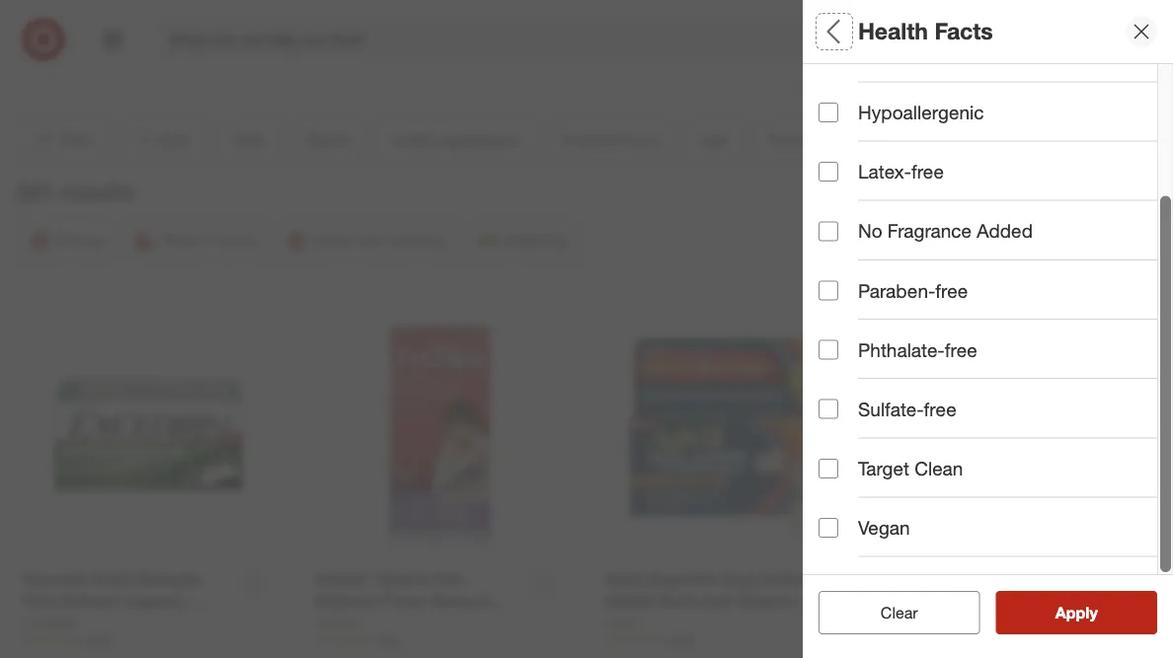Task type: locate. For each thing, give the bounding box(es) containing it.
facts down fragrance
[[882, 264, 931, 287]]

Sulfate-free checkbox
[[819, 400, 839, 420]]

0 horizontal spatial results
[[60, 178, 133, 206]]

facts inside button
[[882, 264, 931, 287]]

guest rating button
[[819, 382, 1174, 451]]

1587
[[376, 634, 402, 649]]

1 vertical spatial health
[[819, 264, 877, 287]]

apply button
[[996, 592, 1158, 635]]

0 vertical spatial health facts
[[859, 17, 994, 45]]

health facts
[[859, 17, 994, 45], [819, 264, 931, 287]]

latex-
[[859, 161, 912, 184]]

1 vertical spatial results
[[1068, 604, 1119, 623]]

clear inside button
[[881, 604, 918, 623]]

out
[[925, 538, 952, 561]]

ingredient
[[955, 126, 1046, 149]]

facts inside dialog
[[935, 17, 994, 45]]

filters
[[853, 17, 914, 45]]

phthalate-
[[859, 339, 945, 362]]

search
[[910, 32, 957, 51]]

2 clear from the left
[[881, 604, 918, 623]]

free for gluten-
[[921, 42, 954, 65]]

certifications
[[819, 345, 940, 368]]

results right the "see" at right
[[1068, 604, 1119, 623]]

sustainability claims and certifications
[[819, 322, 1045, 368]]

results right 321
[[60, 178, 133, 206]]

see
[[1035, 604, 1064, 623]]

sustainability claims and certifications button
[[819, 313, 1174, 382]]

clear for clear
[[881, 604, 918, 623]]

1 clear from the left
[[871, 604, 909, 623]]

age
[[819, 50, 854, 73]]

free
[[921, 42, 954, 65], [912, 161, 944, 184], [936, 280, 968, 303], [945, 339, 978, 362], [924, 399, 957, 421]]

1 vertical spatial facts
[[882, 264, 931, 287]]

include
[[859, 538, 920, 561]]

fpo/apo
[[819, 472, 904, 495]]

1 horizontal spatial facts
[[935, 17, 994, 45]]

target
[[859, 458, 910, 481]]

facts
[[935, 17, 994, 45], [882, 264, 931, 287]]

health facts dialog
[[803, 0, 1174, 659]]

no fragrance added
[[859, 221, 1033, 243]]

all
[[913, 604, 928, 623]]

sponsored
[[1115, 79, 1174, 94]]

target clean
[[859, 458, 964, 481]]

price
[[819, 195, 865, 218]]

facts right gluten-
[[935, 17, 994, 45]]

latex-free
[[859, 161, 944, 184]]

Hypoallergenic checkbox
[[819, 103, 839, 123]]

sulfate-free
[[859, 399, 957, 421]]

0 vertical spatial facts
[[935, 17, 994, 45]]

No Fragrance Added checkbox
[[819, 222, 839, 242]]

clear down include
[[881, 604, 918, 623]]

age button
[[819, 37, 1174, 106]]

search button
[[910, 18, 957, 65]]

results
[[60, 178, 133, 206], [1068, 604, 1119, 623]]

0 vertical spatial health
[[859, 17, 929, 45]]

sustainability
[[819, 322, 940, 345]]

What can we help you find? suggestions appear below search field
[[158, 18, 924, 61]]

1 horizontal spatial results
[[1068, 604, 1119, 623]]

free for phthalate-
[[945, 339, 978, 362]]

0 vertical spatial results
[[60, 178, 133, 206]]

health
[[859, 17, 929, 45], [819, 264, 877, 287]]

clear left all
[[871, 604, 909, 623]]

Include out of stock checkbox
[[819, 540, 839, 560]]

Latex-free checkbox
[[819, 163, 839, 182]]

1 vertical spatial health facts
[[819, 264, 931, 287]]

0 horizontal spatial facts
[[882, 264, 931, 287]]

claims
[[945, 322, 1006, 345]]

active
[[895, 126, 950, 149]]

all filters
[[819, 17, 914, 45]]

321
[[16, 178, 54, 206]]

results inside see results button
[[1068, 604, 1119, 623]]

guest rating
[[819, 403, 935, 425]]

clear inside button
[[871, 604, 909, 623]]

clear
[[871, 604, 909, 623], [881, 604, 918, 623]]

1705
[[667, 634, 694, 649]]

fragrance
[[888, 221, 972, 243]]

rating
[[877, 403, 935, 425]]

all filters dialog
[[803, 0, 1174, 659]]

health facts inside dialog
[[859, 17, 994, 45]]



Task type: describe. For each thing, give the bounding box(es) containing it.
fpo/apo button
[[819, 451, 1174, 521]]

Phthalate-free checkbox
[[819, 341, 839, 361]]

321 results
[[16, 178, 133, 206]]

gluten-free
[[859, 42, 954, 65]]

no
[[859, 221, 883, 243]]

1587 link
[[315, 633, 567, 650]]

gluten-
[[859, 42, 921, 65]]

1097 link
[[898, 634, 1150, 651]]

see results
[[1035, 604, 1119, 623]]

see results button
[[996, 592, 1158, 635]]

health facts inside button
[[819, 264, 931, 287]]

stock
[[979, 538, 1025, 561]]

free for paraben-
[[936, 280, 968, 303]]

1705 link
[[606, 633, 858, 650]]

2
[[1140, 20, 1146, 33]]

guest
[[819, 403, 872, 425]]

health inside health facts dialog
[[859, 17, 929, 45]]

clear button
[[819, 592, 981, 635]]

clean
[[915, 458, 964, 481]]

3403
[[84, 634, 111, 649]]

sulfate-
[[859, 399, 924, 421]]

vegan
[[859, 518, 910, 540]]

added
[[977, 221, 1033, 243]]

paraben-free
[[859, 280, 968, 303]]

include out of stock
[[859, 538, 1025, 561]]

clear for clear all
[[871, 604, 909, 623]]

price button
[[819, 175, 1174, 244]]

free for sulfate-
[[924, 399, 957, 421]]

results for see results
[[1068, 604, 1119, 623]]

Vegan checkbox
[[819, 519, 839, 539]]

all
[[819, 17, 846, 45]]

phthalate-free
[[859, 339, 978, 362]]

free for latex-
[[912, 161, 944, 184]]

apply
[[1056, 604, 1098, 623]]

health inside health facts button
[[819, 264, 877, 287]]

Target Clean checkbox
[[819, 460, 839, 479]]

2 link
[[1110, 18, 1154, 61]]

of
[[957, 538, 974, 561]]

clear all
[[871, 604, 928, 623]]

Paraben-free checkbox
[[819, 281, 839, 301]]

clear all button
[[819, 592, 981, 635]]

primary active ingredient button
[[819, 106, 1174, 175]]

3403 link
[[23, 633, 275, 650]]

and
[[1012, 322, 1045, 345]]

paraben-
[[859, 280, 936, 303]]

health facts button
[[819, 244, 1174, 313]]

primary
[[819, 126, 889, 149]]

advertisement region
[[0, 0, 1174, 78]]

1097
[[959, 635, 985, 650]]

results for 321 results
[[60, 178, 133, 206]]

primary active ingredient
[[819, 126, 1046, 149]]

hypoallergenic
[[859, 102, 984, 124]]



Task type: vqa. For each thing, say whether or not it's contained in the screenshot.
When
no



